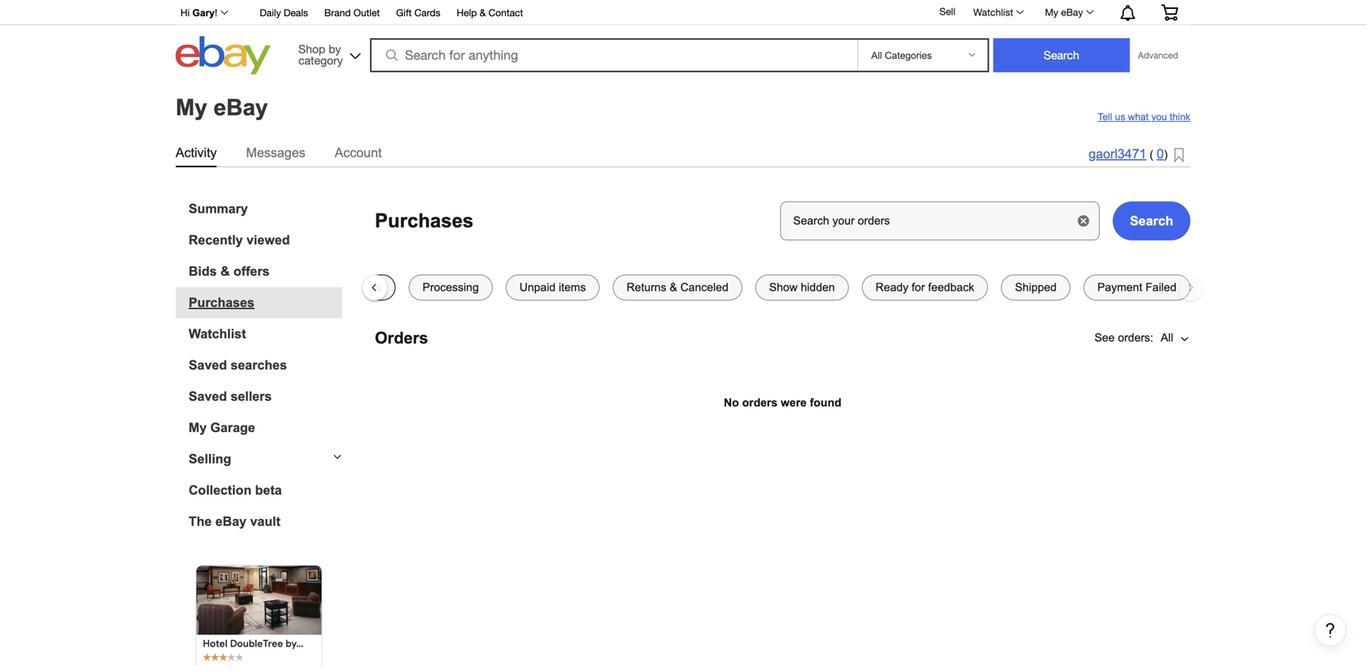 Task type: describe. For each thing, give the bounding box(es) containing it.
saved for saved sellers
[[189, 390, 227, 404]]

help & contact
[[457, 7, 523, 18]]

gift
[[396, 7, 412, 18]]

recently viewed link
[[189, 233, 342, 248]]

help
[[457, 7, 477, 18]]

saved searches link
[[189, 358, 342, 373]]

gift cards link
[[396, 4, 440, 22]]

offers
[[233, 264, 270, 279]]

shop by category button
[[291, 36, 364, 71]]

Search for anything text field
[[372, 40, 854, 71]]

shop by category banner
[[172, 0, 1191, 79]]

tell
[[1098, 111, 1112, 122]]

recently
[[189, 233, 243, 248]]

my for my ebay link
[[1045, 7, 1058, 18]]

tell us what you think
[[1098, 111, 1191, 122]]

beta
[[255, 483, 282, 498]]

hi
[[181, 7, 190, 18]]

brand
[[324, 7, 351, 18]]

the ebay vault link
[[189, 515, 342, 530]]

search
[[1130, 214, 1173, 228]]

messages
[[246, 146, 305, 160]]

daily deals link
[[260, 4, 308, 22]]

searches
[[231, 358, 287, 373]]

no
[[724, 397, 739, 409]]

search button
[[1113, 202, 1191, 241]]

hi gary !
[[181, 7, 217, 18]]

(
[[1150, 148, 1154, 161]]

outlet
[[354, 7, 380, 18]]

none submit inside shop by category banner
[[993, 38, 1130, 72]]

contact
[[489, 7, 523, 18]]

my for the my garage link
[[189, 421, 207, 435]]

purchases link
[[189, 296, 342, 311]]

!
[[215, 7, 217, 18]]

ebay for the ebay vault "link"
[[215, 515, 247, 529]]

gaorl3471 ( 0 )
[[1089, 147, 1168, 161]]

brand outlet
[[324, 7, 380, 18]]

garage
[[210, 421, 255, 435]]

vault
[[250, 515, 281, 529]]

were
[[781, 397, 807, 409]]

all
[[1161, 332, 1173, 344]]

0 link
[[1157, 147, 1164, 161]]

us
[[1115, 111, 1125, 122]]

advertisement element
[[194, 564, 324, 667]]

category
[[298, 54, 343, 67]]

saved sellers
[[189, 390, 272, 404]]

all button
[[1160, 322, 1191, 355]]

summary link
[[189, 202, 342, 217]]

account
[[335, 146, 382, 160]]

messages link
[[246, 142, 305, 163]]

advanced
[[1138, 50, 1178, 61]]

gaorl3471 link
[[1089, 147, 1147, 161]]

collection
[[189, 483, 252, 498]]

& for bids
[[220, 264, 230, 279]]

found
[[810, 397, 842, 409]]

1 vertical spatial my
[[176, 95, 207, 120]]

shop by category
[[298, 42, 343, 67]]

no orders were found
[[724, 397, 842, 409]]

the
[[189, 515, 212, 529]]

0 horizontal spatial watchlist link
[[189, 327, 342, 342]]



Task type: vqa. For each thing, say whether or not it's contained in the screenshot.
100%
no



Task type: locate. For each thing, give the bounding box(es) containing it.
my ebay
[[1045, 7, 1083, 18], [176, 95, 268, 120]]

advanced link
[[1130, 39, 1186, 72]]

account navigation
[[172, 0, 1191, 25]]

selling button
[[176, 452, 342, 467]]

help, opens dialogs image
[[1322, 623, 1339, 639]]

saved up my garage
[[189, 390, 227, 404]]

orders
[[375, 329, 428, 347]]

ebay inside account "navigation"
[[1061, 7, 1083, 18]]

think
[[1170, 111, 1191, 122]]

tell us what you think link
[[1098, 111, 1191, 123]]

watchlist inside account "navigation"
[[973, 7, 1013, 18]]

my
[[1045, 7, 1058, 18], [176, 95, 207, 120], [189, 421, 207, 435]]

help & contact link
[[457, 4, 523, 22]]

1 vertical spatial purchases
[[189, 296, 254, 310]]

my inside my ebay link
[[1045, 7, 1058, 18]]

you
[[1151, 111, 1167, 122]]

0 horizontal spatial purchases
[[189, 296, 254, 310]]

ebay inside "link"
[[215, 515, 247, 529]]

0 horizontal spatial watchlist
[[189, 327, 246, 342]]

sell
[[940, 6, 956, 17]]

watchlist up saved searches
[[189, 327, 246, 342]]

viewed
[[247, 233, 290, 248]]

gaorl3471
[[1089, 147, 1147, 161]]

activity link
[[176, 142, 217, 163]]

1 horizontal spatial &
[[480, 7, 486, 18]]

my inside the my garage link
[[189, 421, 207, 435]]

0 vertical spatial purchases
[[375, 210, 474, 232]]

my garage link
[[189, 421, 342, 436]]

0 vertical spatial watchlist link
[[964, 2, 1031, 22]]

bids & offers link
[[189, 264, 342, 279]]

summary
[[189, 202, 248, 216]]

watchlist link right sell on the top right of the page
[[964, 2, 1031, 22]]

watchlist right sell on the top right of the page
[[973, 7, 1013, 18]]

brand outlet link
[[324, 4, 380, 22]]

watchlist inside my ebay main content
[[189, 327, 246, 342]]

deals
[[284, 7, 308, 18]]

1 saved from the top
[[189, 358, 227, 373]]

watchlist link down purchases link
[[189, 327, 342, 342]]

&
[[480, 7, 486, 18], [220, 264, 230, 279]]

0 vertical spatial my
[[1045, 7, 1058, 18]]

None submit
[[993, 38, 1130, 72]]

1 vertical spatial ebay
[[214, 95, 268, 120]]

1 vertical spatial watchlist link
[[189, 327, 342, 342]]

0 vertical spatial &
[[480, 7, 486, 18]]

my ebay main content
[[7, 79, 1360, 667]]

selling
[[189, 452, 231, 467]]

saved inside 'link'
[[189, 358, 227, 373]]

1 horizontal spatial watchlist link
[[964, 2, 1031, 22]]

2 vertical spatial ebay
[[215, 515, 247, 529]]

sellers
[[231, 390, 272, 404]]

my garage
[[189, 421, 255, 435]]

bids
[[189, 264, 217, 279]]

cards
[[414, 7, 440, 18]]

saved sellers link
[[189, 390, 342, 405]]

0 horizontal spatial my ebay
[[176, 95, 268, 120]]

purchases
[[375, 210, 474, 232], [189, 296, 254, 310]]

& right the help
[[480, 7, 486, 18]]

collection beta
[[189, 483, 282, 498]]

watchlist
[[973, 7, 1013, 18], [189, 327, 246, 342]]

0
[[1157, 147, 1164, 161]]

the ebay vault
[[189, 515, 281, 529]]

your shopping cart image
[[1160, 4, 1179, 21]]

shop
[[298, 42, 325, 56]]

1 vertical spatial &
[[220, 264, 230, 279]]

recently viewed
[[189, 233, 290, 248]]

1 horizontal spatial my ebay
[[1045, 7, 1083, 18]]

2 vertical spatial my
[[189, 421, 207, 435]]

see
[[1095, 332, 1115, 344]]

collection beta link
[[189, 483, 342, 499]]

activity
[[176, 146, 217, 160]]

& inside my ebay main content
[[220, 264, 230, 279]]

saved
[[189, 358, 227, 373], [189, 390, 227, 404]]

watchlist for rightmost the watchlist link
[[973, 7, 1013, 18]]

saved for saved searches
[[189, 358, 227, 373]]

& inside account "navigation"
[[480, 7, 486, 18]]

my ebay inside account "navigation"
[[1045, 7, 1083, 18]]

ebay for my ebay link
[[1061, 7, 1083, 18]]

)
[[1164, 148, 1168, 161]]

saved up saved sellers
[[189, 358, 227, 373]]

& for help
[[480, 7, 486, 18]]

0 vertical spatial watchlist
[[973, 7, 1013, 18]]

ebay
[[1061, 7, 1083, 18], [214, 95, 268, 120], [215, 515, 247, 529]]

account link
[[335, 142, 382, 163]]

make this page your my ebay homepage image
[[1174, 148, 1184, 163]]

1 horizontal spatial purchases
[[375, 210, 474, 232]]

saved searches
[[189, 358, 287, 373]]

watchlist for the left the watchlist link
[[189, 327, 246, 342]]

None text field
[[780, 202, 1100, 241]]

1 horizontal spatial watchlist
[[973, 7, 1013, 18]]

by
[[329, 42, 341, 56]]

bids & offers
[[189, 264, 270, 279]]

see orders: all
[[1095, 332, 1173, 344]]

none text field inside my ebay main content
[[780, 202, 1100, 241]]

1 vertical spatial saved
[[189, 390, 227, 404]]

gift cards
[[396, 7, 440, 18]]

& right the "bids"
[[220, 264, 230, 279]]

watchlist link
[[964, 2, 1031, 22], [189, 327, 342, 342]]

orders:
[[1118, 332, 1154, 344]]

what
[[1128, 111, 1149, 122]]

daily
[[260, 7, 281, 18]]

2 saved from the top
[[189, 390, 227, 404]]

1 vertical spatial watchlist
[[189, 327, 246, 342]]

0 vertical spatial saved
[[189, 358, 227, 373]]

my ebay link
[[1036, 2, 1101, 22]]

daily deals
[[260, 7, 308, 18]]

orders
[[742, 397, 778, 409]]

gary
[[192, 7, 215, 18]]

sell link
[[932, 6, 963, 17]]

0 vertical spatial my ebay
[[1045, 7, 1083, 18]]

0 horizontal spatial &
[[220, 264, 230, 279]]

my ebay inside main content
[[176, 95, 268, 120]]

1 vertical spatial my ebay
[[176, 95, 268, 120]]

0 vertical spatial ebay
[[1061, 7, 1083, 18]]



